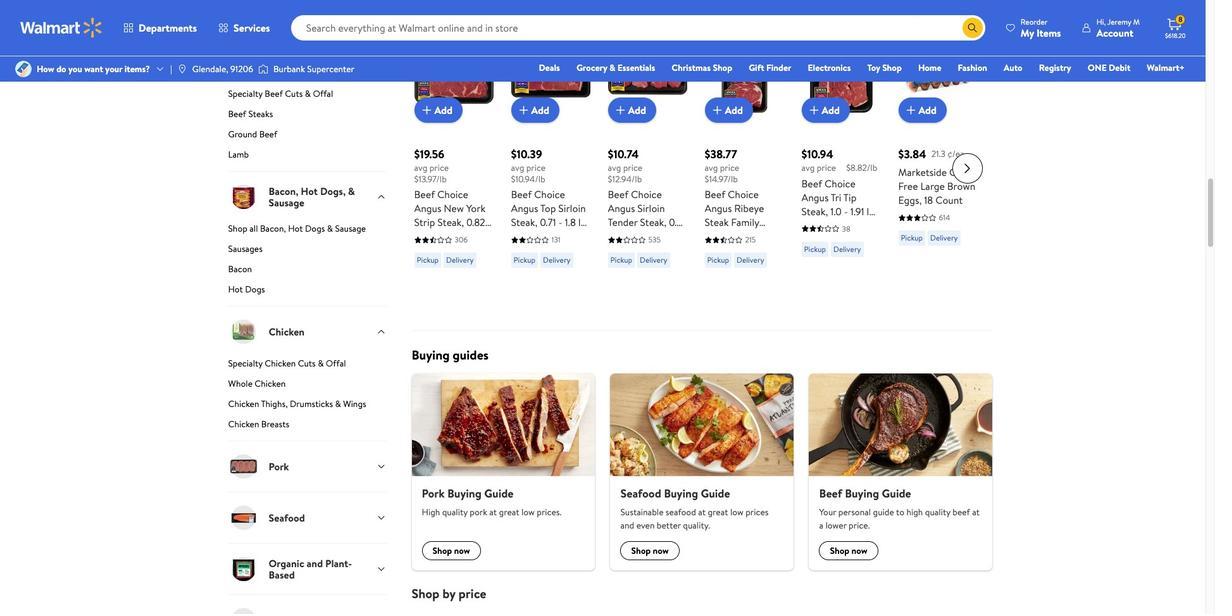 Task type: locate. For each thing, give the bounding box(es) containing it.
great right pork
[[499, 506, 519, 519]]

2 best seller from the left
[[613, 15, 647, 26]]

3 add from the left
[[628, 103, 646, 117]]

departments button
[[113, 13, 208, 43]]

christmas shop
[[672, 61, 732, 74]]

walmart+
[[1147, 61, 1185, 74]]

1 add from the left
[[435, 103, 453, 117]]

6 product group from the left
[[899, 8, 978, 325]]

beef steaks link
[[228, 108, 386, 126]]

2 horizontal spatial seller
[[920, 15, 938, 26]]

- left 1.8
[[559, 215, 563, 229]]

price inside $10.94 avg price
[[817, 162, 836, 174]]

supercenter
[[307, 63, 355, 75]]

lb right 1.91
[[867, 204, 875, 218]]

one
[[1088, 61, 1107, 74]]

0 horizontal spatial lamb
[[228, 148, 249, 161]]

1.62
[[614, 229, 631, 243]]

2 best from the left
[[613, 15, 628, 26]]

1 horizontal spatial lamb
[[301, 15, 325, 29]]

offal up whole chicken link
[[326, 357, 346, 370]]

dogs up sausages link
[[305, 222, 325, 235]]

- inside $19.56 avg price $13.97/lb beef choice angus new york strip steak, 0.82 - 1.57 lb tray
[[488, 215, 492, 229]]

0 vertical spatial hot
[[301, 184, 318, 198]]

avg inside $19.56 avg price $13.97/lb beef choice angus new york strip steak, 0.82 - 1.57 lb tray
[[414, 162, 427, 174]]

add button for $38.77
[[705, 98, 753, 123]]

91206
[[230, 63, 253, 75]]

0 vertical spatial seafood
[[621, 485, 661, 501]]

pork down the breasts
[[269, 460, 289, 474]]

0 vertical spatial cuts
[[285, 88, 303, 100]]

shop right toy
[[882, 61, 902, 74]]

shop right christmas
[[713, 61, 732, 74]]

beef down ground beef & patties
[[265, 88, 283, 100]]

shop now for beef
[[830, 545, 868, 557]]

5 add button from the left
[[802, 98, 850, 123]]

3 shop now from the left
[[830, 545, 868, 557]]

how
[[37, 63, 54, 75]]

2 guide from the left
[[701, 485, 730, 501]]

registry
[[1039, 61, 1072, 74]]

5 add from the left
[[822, 103, 840, 117]]

1 avg from the left
[[414, 162, 427, 174]]

add to favorites list, beef choice angus ribeye steak family pack, 2.26 - 3.15 lb tray image
[[764, 39, 779, 55]]

0 horizontal spatial best
[[419, 15, 434, 26]]

guide up to
[[882, 485, 911, 501]]

price.
[[849, 519, 870, 532]]

dogs
[[305, 222, 325, 235], [245, 283, 265, 296]]

2 product group from the left
[[511, 8, 590, 325]]

great up quality.
[[708, 506, 728, 519]]

gift finder
[[749, 61, 792, 74]]

add to cart image
[[613, 103, 628, 118]]

6 add from the left
[[919, 103, 937, 117]]

beef choice angus ribeye steak family pack, 2.26 - 3.15 lb tray image
[[705, 34, 784, 113]]

choice down the $14.97/lb
[[728, 188, 759, 201]]

add for $19.56
[[435, 103, 453, 117]]

add button
[[414, 98, 463, 123], [511, 98, 560, 123], [608, 98, 656, 123], [705, 98, 753, 123], [802, 98, 850, 123], [899, 98, 947, 123]]

steak, inside $10.39 avg price $10.94/lb beef choice angus top sirloin steak, 0.71 - 1.8 lb tray
[[511, 215, 538, 229]]

add button down essentials at the right of the page
[[608, 98, 656, 123]]

beef choice angus new york strip steak, 0.82 - 1.57 lb tray image
[[414, 34, 493, 113]]

low left prices.
[[522, 506, 535, 519]]

choice for $19.56
[[437, 188, 468, 201]]

choice down $8.82/lb
[[825, 176, 856, 190]]

0 horizontal spatial  image
[[177, 64, 187, 74]]

fashion link
[[952, 61, 993, 75]]

product group containing $3.84
[[899, 8, 978, 325]]

$38.77
[[705, 146, 737, 162]]

& inside dropdown button
[[292, 15, 298, 29]]

specialty up whole
[[228, 357, 263, 370]]

1 shop now from the left
[[433, 545, 470, 557]]

choice inside $38.77 avg price $14.97/lb beef choice angus ribeye steak family pack, 2.26 - 3.15 lb tray
[[728, 188, 759, 201]]

delivery down 306
[[446, 255, 474, 265]]

at right beef
[[972, 506, 980, 519]]

delivery down 131
[[543, 255, 571, 265]]

beef buying guide list item
[[802, 373, 1000, 570]]

2 horizontal spatial best
[[904, 15, 918, 26]]

offal inside "link"
[[313, 88, 333, 100]]

price inside $10.74 avg price $12.94/lb beef choice angus sirloin tender steak, 0.6 - 1.62 lb tray
[[623, 162, 643, 174]]

m
[[1133, 16, 1140, 27]]

1 vertical spatial seafood
[[269, 511, 305, 525]]

now inside beef buying guide list item
[[852, 545, 868, 557]]

chicken
[[269, 325, 305, 339], [265, 357, 296, 370], [255, 377, 286, 390], [228, 398, 259, 410], [228, 418, 259, 431]]

list containing pork buying guide
[[404, 373, 1000, 570]]

0 vertical spatial bacon,
[[269, 184, 298, 198]]

beef left steaks at the left of the page
[[228, 108, 246, 120]]

add button up $38.77
[[705, 98, 753, 123]]

fashion
[[958, 61, 987, 74]]

electronics link
[[802, 61, 857, 75]]

shop now inside pork buying guide list item
[[433, 545, 470, 557]]

great inside the pork buying guide high quality pork at great low prices.
[[499, 506, 519, 519]]

choice inside $19.56 avg price $13.97/lb beef choice angus new york strip steak, 0.82 - 1.57 lb tray
[[437, 188, 468, 201]]

new
[[444, 201, 464, 215]]

&
[[292, 15, 298, 29], [610, 61, 616, 74], [279, 67, 285, 80], [305, 88, 311, 100], [348, 184, 355, 198], [327, 222, 333, 235], [318, 357, 324, 370], [335, 398, 341, 410]]

now down pork
[[454, 545, 470, 557]]

seller for $10.74
[[630, 15, 647, 26]]

best up beef choice angus new york strip steak, 0.82 - 1.57 lb tray image
[[419, 15, 434, 26]]

lb
[[867, 204, 875, 218], [578, 215, 586, 229], [432, 229, 440, 243], [633, 229, 641, 243], [776, 229, 783, 243]]

0 vertical spatial offal
[[313, 88, 333, 100]]

ground for ground beef
[[228, 128, 257, 141]]

$10.94 avg price
[[802, 146, 836, 174]]

1 add to cart image from the left
[[419, 103, 435, 118]]

add button down electronics
[[802, 98, 850, 123]]

beef up roasts
[[269, 15, 289, 29]]

delivery down 38
[[834, 244, 861, 254]]

hot dogs link
[[228, 283, 386, 306]]

cuts up whole chicken link
[[298, 357, 316, 370]]

lamb
[[301, 15, 325, 29], [228, 148, 249, 161]]

1 low from the left
[[522, 506, 535, 519]]

tray left 0.71
[[511, 229, 529, 243]]

choice inside $10.39 avg price $10.94/lb beef choice angus top sirloin steak, 0.71 - 1.8 lb tray
[[534, 188, 565, 201]]

seafood up sustainable
[[621, 485, 661, 501]]

beef inside "link"
[[265, 88, 283, 100]]

product group containing $10.94
[[802, 8, 881, 325]]

beef
[[269, 15, 289, 29], [228, 47, 246, 60], [259, 67, 277, 80], [265, 88, 283, 100], [228, 108, 246, 120], [259, 128, 277, 141], [802, 176, 822, 190], [414, 188, 435, 201], [511, 188, 532, 201], [608, 188, 629, 201], [705, 188, 726, 201], [819, 485, 842, 501]]

2 specialty from the top
[[228, 357, 263, 370]]

buying up personal
[[845, 485, 879, 501]]

3 at from the left
[[972, 506, 980, 519]]

0 horizontal spatial low
[[522, 506, 535, 519]]

2 horizontal spatial at
[[972, 506, 980, 519]]

specialty inside "link"
[[228, 88, 263, 100]]

2 now from the left
[[653, 545, 669, 557]]

guide inside the seafood buying guide sustainable seafood at great low prices and even better quality.
[[701, 485, 730, 501]]

shop now down even
[[631, 545, 669, 557]]

beef inside dropdown button
[[269, 15, 289, 29]]

angus for $19.56
[[414, 201, 441, 215]]

and inside organic and plant- based
[[307, 556, 323, 570]]

0 vertical spatial ground
[[228, 67, 257, 80]]

chicken up whole chicken
[[265, 357, 296, 370]]

how do you want your items?
[[37, 63, 150, 75]]

now for seafood
[[653, 545, 669, 557]]

1 horizontal spatial seller
[[630, 15, 647, 26]]

best seller up the home
[[904, 15, 938, 26]]

2 horizontal spatial guide
[[882, 485, 911, 501]]

beef down steaks at the left of the page
[[259, 128, 277, 141]]

steaks
[[248, 108, 273, 120]]

215
[[745, 234, 756, 245]]

price for $10.39
[[526, 162, 546, 174]]

add to cart image
[[419, 103, 435, 118], [516, 103, 531, 118], [710, 103, 725, 118], [807, 103, 822, 118], [904, 103, 919, 118]]

shop now
[[433, 545, 470, 557], [631, 545, 669, 557], [830, 545, 868, 557]]

ribeye
[[734, 201, 764, 215]]

2 avg from the left
[[511, 162, 524, 174]]

lamb link
[[228, 148, 386, 171]]

great inside the seafood buying guide sustainable seafood at great low prices and even better quality.
[[708, 506, 728, 519]]

3 add to cart image from the left
[[710, 103, 725, 118]]

pickup for $10.94
[[804, 244, 826, 254]]

search icon image
[[968, 23, 978, 33]]

1 guide from the left
[[484, 485, 514, 501]]

pork inside pork 'dropdown button'
[[269, 460, 289, 474]]

0 horizontal spatial seafood
[[269, 511, 305, 525]]

add to cart image for $19.56
[[419, 103, 435, 118]]

choice down $12.94/lb on the right top
[[631, 188, 662, 201]]

product group
[[414, 8, 493, 325], [511, 8, 590, 325], [608, 8, 687, 325], [705, 8, 784, 325], [802, 8, 881, 325], [899, 8, 978, 325]]

whole chicken link
[[228, 377, 386, 395]]

delivery down 614
[[931, 232, 958, 243]]

choice
[[825, 176, 856, 190], [437, 188, 468, 201], [534, 188, 565, 201], [631, 188, 662, 201], [728, 188, 759, 201]]

ground down beef roasts
[[228, 67, 257, 80]]

shop inside shop all bacon, hot dogs & sausage link
[[228, 222, 247, 235]]

best seller
[[419, 15, 453, 26], [613, 15, 647, 26], [904, 15, 938, 26]]

1 at from the left
[[489, 506, 497, 519]]

quality left pork
[[442, 506, 468, 519]]

Search search field
[[291, 15, 985, 41]]

3.15
[[758, 229, 773, 243]]

tray inside $19.56 avg price $13.97/lb beef choice angus new york strip steak, 0.82 - 1.57 lb tray
[[443, 229, 461, 243]]

1 now from the left
[[454, 545, 470, 557]]

steak, inside $19.56 avg price $13.97/lb beef choice angus new york strip steak, 0.82 - 1.57 lb tray
[[438, 215, 464, 229]]

- inside beef choice angus tri tip steak, 1.0 - 1.91 lb tray
[[844, 204, 848, 218]]

seafood inside dropdown button
[[269, 511, 305, 525]]

|
[[170, 63, 172, 75]]

seller up beef choice angus new york strip steak, 0.82 - 1.57 lb tray image
[[436, 15, 453, 26]]

1 horizontal spatial guide
[[701, 485, 730, 501]]

organic and plant- based button
[[228, 543, 386, 595]]

choice for $10.74
[[631, 188, 662, 201]]

 image
[[258, 63, 268, 75], [177, 64, 187, 74]]

best for $10.74
[[613, 15, 628, 26]]

2 shop now from the left
[[631, 545, 669, 557]]

1 seller from the left
[[436, 15, 453, 26]]

price for $10.94
[[817, 162, 836, 174]]

1 horizontal spatial at
[[698, 506, 706, 519]]

2 ground from the top
[[228, 128, 257, 141]]

best seller for $10.74
[[613, 15, 647, 26]]

avg inside $38.77 avg price $14.97/lb beef choice angus ribeye steak family pack, 2.26 - 3.15 lb tray
[[705, 162, 718, 174]]

price up top
[[526, 162, 546, 174]]

angus left new
[[414, 201, 441, 215]]

1 horizontal spatial best seller
[[613, 15, 647, 26]]

organic
[[269, 556, 304, 570]]

best up the grocery & essentials link
[[613, 15, 628, 26]]

3 guide from the left
[[882, 485, 911, 501]]

1 best seller from the left
[[419, 15, 453, 26]]

price inside $38.77 avg price $14.97/lb beef choice angus ribeye steak family pack, 2.26 - 3.15 lb tray
[[720, 162, 739, 174]]

choice down $13.97/lb
[[437, 188, 468, 201]]

1 horizontal spatial low
[[730, 506, 744, 519]]

angus inside $10.74 avg price $12.94/lb beef choice angus sirloin tender steak, 0.6 - 1.62 lb tray
[[608, 201, 635, 215]]

- right 1.0
[[844, 204, 848, 218]]

best seller for $3.84
[[904, 15, 938, 26]]

choice inside beef choice angus tri tip steak, 1.0 - 1.91 lb tray
[[825, 176, 856, 190]]

add button for $10.94
[[802, 98, 850, 123]]

add button up $19.56
[[414, 98, 463, 123]]

eggs,
[[899, 193, 922, 207]]

delivery for $3.84
[[931, 232, 958, 243]]

1 horizontal spatial dogs
[[305, 222, 325, 235]]

low left prices
[[730, 506, 744, 519]]

0 vertical spatial lamb
[[301, 15, 325, 29]]

ground beef
[[228, 128, 277, 141]]

1 vertical spatial lamb
[[228, 148, 249, 161]]

shop now for seafood
[[631, 545, 669, 557]]

1 vertical spatial dogs
[[245, 283, 265, 296]]

whole
[[228, 377, 253, 390]]

roasts
[[248, 47, 274, 60]]

shop all bacon, hot dogs & sausage link
[[228, 222, 386, 240]]

best seller up beef choice angus new york strip steak, 0.82 - 1.57 lb tray image
[[419, 15, 453, 26]]

angus up 1.62
[[608, 201, 635, 215]]

1 horizontal spatial best
[[613, 15, 628, 26]]

 image
[[15, 61, 32, 77]]

1 horizontal spatial  image
[[258, 63, 268, 75]]

quality right high on the bottom right of the page
[[925, 506, 951, 519]]

& down ground beef & patties link
[[305, 88, 311, 100]]

angus inside $38.77 avg price $14.97/lb beef choice angus ribeye steak family pack, 2.26 - 3.15 lb tray
[[705, 201, 732, 215]]

21.3
[[932, 147, 946, 160]]

quality
[[442, 506, 468, 519], [925, 506, 951, 519]]

add to cart image up $19.56
[[419, 103, 435, 118]]

list
[[404, 373, 1000, 570]]

avg inside $10.39 avg price $10.94/lb beef choice angus top sirloin steak, 0.71 - 1.8 lb tray
[[511, 162, 524, 174]]

3 best seller from the left
[[904, 15, 938, 26]]

2 sirloin from the left
[[638, 201, 665, 215]]

sausages
[[228, 243, 263, 255]]

2 great from the left
[[708, 506, 728, 519]]

at inside the seafood buying guide sustainable seafood at great low prices and even better quality.
[[698, 506, 706, 519]]

1 vertical spatial and
[[307, 556, 323, 570]]

1 best from the left
[[419, 15, 434, 26]]

4 avg from the left
[[705, 162, 718, 174]]

guides
[[453, 346, 489, 363]]

2 vertical spatial hot
[[228, 283, 243, 296]]

1 add button from the left
[[414, 98, 463, 123]]

seller for $3.84
[[920, 15, 938, 26]]

tray inside $10.39 avg price $10.94/lb beef choice angus top sirloin steak, 0.71 - 1.8 lb tray
[[511, 229, 529, 243]]

cuts inside specialty chicken cuts & offal link
[[298, 357, 316, 370]]

shop now inside the "seafood buying guide" list item
[[631, 545, 669, 557]]

product group containing $10.74
[[608, 8, 687, 325]]

sirloin
[[558, 201, 586, 215], [638, 201, 665, 215]]

delivery down 535
[[640, 255, 668, 265]]

pickup for $19.56
[[417, 255, 439, 265]]

choice for $10.39
[[534, 188, 565, 201]]

shop now inside beef buying guide list item
[[830, 545, 868, 557]]

beef down $10.94/lb
[[511, 188, 532, 201]]

1 product group from the left
[[414, 8, 493, 325]]

specialty for specialty beef cuts & offal
[[228, 88, 263, 100]]

chicken inside dropdown button
[[269, 325, 305, 339]]

high
[[422, 506, 440, 519]]

1 vertical spatial ground
[[228, 128, 257, 141]]

chicken thighs, drumsticks & wings link
[[228, 398, 386, 415]]

add button for $10.74
[[608, 98, 656, 123]]

chicken left the breasts
[[228, 418, 259, 431]]

guide
[[484, 485, 514, 501], [701, 485, 730, 501], [882, 485, 911, 501]]

0.82
[[467, 215, 485, 229]]

avg for $19.56
[[414, 162, 427, 174]]

5 product group from the left
[[802, 8, 881, 325]]

beef down $13.97/lb
[[414, 188, 435, 201]]

2 add to cart image from the left
[[516, 103, 531, 118]]

3 seller from the left
[[920, 15, 938, 26]]

best
[[419, 15, 434, 26], [613, 15, 628, 26], [904, 15, 918, 26]]

add down electronics
[[822, 103, 840, 117]]

avg inside $10.74 avg price $12.94/lb beef choice angus sirloin tender steak, 0.6 - 1.62 lb tray
[[608, 162, 621, 174]]

beef inside $19.56 avg price $13.97/lb beef choice angus new york strip steak, 0.82 - 1.57 lb tray
[[414, 188, 435, 201]]

 image right |
[[177, 64, 187, 74]]

seafood
[[666, 506, 696, 519]]

angus for $38.77
[[705, 201, 732, 215]]

1 horizontal spatial pork
[[422, 485, 445, 501]]

lb right 1.8
[[578, 215, 586, 229]]

steak, inside beef choice angus tri tip steak, 1.0 - 1.91 lb tray
[[802, 204, 828, 218]]

toy shop
[[867, 61, 902, 74]]

5 avg from the left
[[802, 162, 815, 174]]

0 horizontal spatial shop now
[[433, 545, 470, 557]]

2 at from the left
[[698, 506, 706, 519]]

guide for seafood buying guide
[[701, 485, 730, 501]]

christmas
[[672, 61, 711, 74]]

1 vertical spatial specialty
[[228, 357, 263, 370]]

and
[[621, 519, 634, 532], [307, 556, 323, 570]]

beef down $12.94/lb on the right top
[[608, 188, 629, 201]]

1 horizontal spatial sirloin
[[638, 201, 665, 215]]

lb inside beef choice angus tri tip steak, 1.0 - 1.91 lb tray
[[867, 204, 875, 218]]

add down essentials at the right of the page
[[628, 103, 646, 117]]

cage-
[[950, 165, 976, 179]]

1 vertical spatial offal
[[326, 357, 346, 370]]

steak, inside $10.74 avg price $12.94/lb beef choice angus sirloin tender steak, 0.6 - 1.62 lb tray
[[640, 215, 667, 229]]

1 horizontal spatial now
[[653, 545, 669, 557]]

cuts down patties
[[285, 88, 303, 100]]

1 specialty from the top
[[228, 88, 263, 100]]

pork
[[269, 460, 289, 474], [422, 485, 445, 501]]

guide inside beef buying guide your personal guide to high quality beef at a lower price.
[[882, 485, 911, 501]]

6 add button from the left
[[899, 98, 947, 123]]

angus inside $10.39 avg price $10.94/lb beef choice angus top sirloin steak, 0.71 - 1.8 lb tray
[[511, 201, 538, 215]]

0 horizontal spatial seller
[[436, 15, 453, 26]]

0.71
[[540, 215, 556, 229]]

0 horizontal spatial quality
[[442, 506, 468, 519]]

0 vertical spatial pork
[[269, 460, 289, 474]]

buying inside beef buying guide your personal guide to high quality beef at a lower price.
[[845, 485, 879, 501]]

2 quality from the left
[[925, 506, 951, 519]]

1 vertical spatial pork
[[422, 485, 445, 501]]

want
[[84, 63, 103, 75]]

price up ribeye
[[720, 162, 739, 174]]

buying
[[412, 346, 450, 363], [448, 485, 482, 501], [664, 485, 698, 501], [845, 485, 879, 501]]

best for $19.56
[[419, 15, 434, 26]]

3 now from the left
[[852, 545, 868, 557]]

add to cart image up $38.77
[[710, 103, 725, 118]]

0 horizontal spatial sirloin
[[558, 201, 586, 215]]

angus for $10.39
[[511, 201, 538, 215]]

shop down high at the left bottom of the page
[[433, 545, 452, 557]]

pork for pork buying guide high quality pork at great low prices.
[[422, 485, 445, 501]]

3 product group from the left
[[608, 8, 687, 325]]

price up tri at the top
[[817, 162, 836, 174]]

4 add from the left
[[725, 103, 743, 117]]

sausage inside shop all bacon, hot dogs & sausage link
[[335, 222, 366, 235]]

angus inside $19.56 avg price $13.97/lb beef choice angus new york strip steak, 0.82 - 1.57 lb tray
[[414, 201, 441, 215]]

5 add to cart image from the left
[[904, 103, 919, 118]]

1 vertical spatial cuts
[[298, 357, 316, 370]]

0 vertical spatial sausage
[[269, 196, 304, 210]]

shop inside pork buying guide list item
[[433, 545, 452, 557]]

choice inside $10.74 avg price $12.94/lb beef choice angus sirloin tender steak, 0.6 - 1.62 lb tray
[[631, 188, 662, 201]]

shop down lower
[[830, 545, 850, 557]]

price for $38.77
[[720, 162, 739, 174]]

0 horizontal spatial at
[[489, 506, 497, 519]]

price up new
[[430, 162, 449, 174]]

2 add from the left
[[531, 103, 549, 117]]

0 horizontal spatial dogs
[[245, 283, 265, 296]]

price inside $10.39 avg price $10.94/lb beef choice angus top sirloin steak, 0.71 - 1.8 lb tray
[[526, 162, 546, 174]]

price right by
[[459, 585, 487, 602]]

buying up seafood
[[664, 485, 698, 501]]

0 horizontal spatial and
[[307, 556, 323, 570]]

1 horizontal spatial great
[[708, 506, 728, 519]]

1 horizontal spatial shop now
[[631, 545, 669, 557]]

seafood inside the seafood buying guide sustainable seafood at great low prices and even better quality.
[[621, 485, 661, 501]]

1 sirloin from the left
[[558, 201, 586, 215]]

1 ground from the top
[[228, 67, 257, 80]]

tray inside $10.74 avg price $12.94/lb beef choice angus sirloin tender steak, 0.6 - 1.62 lb tray
[[643, 229, 661, 243]]

0 horizontal spatial sausage
[[269, 196, 304, 210]]

marketside cage-free large brown eggs, 18 count image
[[899, 34, 978, 113]]

at up quality.
[[698, 506, 706, 519]]

0 horizontal spatial now
[[454, 545, 470, 557]]

tray left 0.6
[[643, 229, 661, 243]]

shop all bacon, hot dogs & sausage
[[228, 222, 366, 235]]

1 horizontal spatial quality
[[925, 506, 951, 519]]

add to cart image for $10.39
[[516, 103, 531, 118]]

3 best from the left
[[904, 15, 918, 26]]

- left 1.62
[[608, 229, 612, 243]]

1 quality from the left
[[442, 506, 468, 519]]

best up home link
[[904, 15, 918, 26]]

- right the "0.82"
[[488, 215, 492, 229]]

sirloin right top
[[558, 201, 586, 215]]

steak, up 535
[[640, 215, 667, 229]]

chicken for chicken thighs, drumsticks & wings
[[228, 398, 259, 410]]

add to favorites list, beef choice angus tri tip steak, 1.0 - 1.91 lb tray image
[[861, 39, 876, 55]]

1 horizontal spatial sausage
[[335, 222, 366, 235]]

4 add to cart image from the left
[[807, 103, 822, 118]]

angus up pack,
[[705, 201, 732, 215]]

1 horizontal spatial and
[[621, 519, 634, 532]]

buying inside the seafood buying guide sustainable seafood at great low prices and even better quality.
[[664, 485, 698, 501]]

cuts inside specialty beef cuts & offal "link"
[[285, 88, 303, 100]]

gift
[[749, 61, 764, 74]]

add to favorites list, marketside cage-free large brown eggs, 18 count image
[[957, 39, 973, 55]]

0 vertical spatial specialty
[[228, 88, 263, 100]]

steak
[[705, 215, 729, 229]]

price up tender
[[623, 162, 643, 174]]

beef down the $14.97/lb
[[705, 188, 726, 201]]

2 seller from the left
[[630, 15, 647, 26]]

1 great from the left
[[499, 506, 519, 519]]

Walmart Site-Wide search field
[[291, 15, 985, 41]]

quality inside beef buying guide your personal guide to high quality beef at a lower price.
[[925, 506, 951, 519]]

& up sausages link
[[327, 222, 333, 235]]

 image down roasts
[[258, 63, 268, 75]]

deals
[[539, 61, 560, 74]]

add button up $10.39 at the top left
[[511, 98, 560, 123]]

add to cart image for $3.84
[[904, 103, 919, 118]]

bacon, inside bacon, hot dogs, & sausage
[[269, 184, 298, 198]]

add down deals link
[[531, 103, 549, 117]]

shop left all
[[228, 222, 247, 235]]

0 horizontal spatial pork
[[269, 460, 289, 474]]

& inside "link"
[[305, 88, 311, 100]]

2 add button from the left
[[511, 98, 560, 123]]

buying for pork
[[448, 485, 482, 501]]

grocery & essentials link
[[571, 61, 661, 75]]

4 add button from the left
[[705, 98, 753, 123]]

1 vertical spatial sausage
[[335, 222, 366, 235]]

3 add button from the left
[[608, 98, 656, 123]]

add for $10.39
[[531, 103, 549, 117]]

2 horizontal spatial best seller
[[904, 15, 938, 26]]

& inside bacon, hot dogs, & sausage
[[348, 184, 355, 198]]

2 low from the left
[[730, 506, 744, 519]]

add to cart image for $10.94
[[807, 103, 822, 118]]

535
[[649, 234, 661, 245]]

guide
[[873, 506, 894, 519]]

add to cart image up $10.39 at the top left
[[516, 103, 531, 118]]

0 horizontal spatial great
[[499, 506, 519, 519]]

add for $10.74
[[628, 103, 646, 117]]

seller for $19.56
[[436, 15, 453, 26]]

delivery for $38.77
[[737, 255, 764, 265]]

add up $38.77
[[725, 103, 743, 117]]

low inside the pork buying guide high quality pork at great low prices.
[[522, 506, 535, 519]]

christmas shop link
[[666, 61, 738, 75]]

bacon, right all
[[260, 222, 286, 235]]

add button for $10.39
[[511, 98, 560, 123]]

pork inside the pork buying guide high quality pork at great low prices.
[[422, 485, 445, 501]]

pork up high at the left bottom of the page
[[422, 485, 445, 501]]

add to cart image up $10.94
[[807, 103, 822, 118]]

2 horizontal spatial now
[[852, 545, 868, 557]]

price inside $19.56 avg price $13.97/lb beef choice angus new york strip steak, 0.82 - 1.57 lb tray
[[430, 162, 449, 174]]

3 avg from the left
[[608, 162, 621, 174]]

buying inside the pork buying guide high quality pork at great low prices.
[[448, 485, 482, 501]]

0 horizontal spatial guide
[[484, 485, 514, 501]]

offal for specialty chicken cuts & offal
[[326, 357, 346, 370]]

jeremy
[[1108, 16, 1132, 27]]

chicken up specialty chicken cuts & offal
[[269, 325, 305, 339]]

now for beef
[[852, 545, 868, 557]]

0 vertical spatial and
[[621, 519, 634, 532]]

sausage up shop all bacon, hot dogs & sausage
[[269, 196, 304, 210]]

tray inside $38.77 avg price $14.97/lb beef choice angus ribeye steak family pack, 2.26 - 3.15 lb tray
[[705, 243, 723, 257]]

angus left tri at the top
[[802, 190, 829, 204]]

guide inside the pork buying guide high quality pork at great low prices.
[[484, 485, 514, 501]]

0 vertical spatial dogs
[[305, 222, 325, 235]]

pork for pork
[[269, 460, 289, 474]]

now inside the "seafood buying guide" list item
[[653, 545, 669, 557]]

4 product group from the left
[[705, 8, 784, 325]]

guide up quality.
[[701, 485, 730, 501]]

sustainable
[[621, 506, 664, 519]]

specialty beef cuts & offal link
[[228, 88, 386, 105]]

delivery for $10.94
[[834, 244, 861, 254]]

- left 3.15
[[751, 229, 755, 243]]

0 horizontal spatial best seller
[[419, 15, 453, 26]]

2 horizontal spatial shop now
[[830, 545, 868, 557]]

1 horizontal spatial seafood
[[621, 485, 661, 501]]

delivery for $10.39
[[543, 255, 571, 265]]

product group containing $19.56
[[414, 8, 493, 325]]

buying for seafood
[[664, 485, 698, 501]]

beef choice angus tri tip steak, 1.0 - 1.91 lb tray image
[[802, 34, 881, 113]]

delivery for $10.74
[[640, 255, 668, 265]]

now inside pork buying guide list item
[[454, 545, 470, 557]]



Task type: describe. For each thing, give the bounding box(es) containing it.
reorder my items
[[1021, 16, 1061, 40]]

lb inside $10.74 avg price $12.94/lb beef choice angus sirloin tender steak, 0.6 - 1.62 lb tray
[[633, 229, 641, 243]]

brown
[[947, 179, 976, 193]]

beef inside $38.77 avg price $14.97/lb beef choice angus ribeye steak family pack, 2.26 - 3.15 lb tray
[[705, 188, 726, 201]]

turkey image
[[228, 605, 259, 614]]

debit
[[1109, 61, 1131, 74]]

buying left the guides
[[412, 346, 450, 363]]

1 vertical spatial bacon,
[[260, 222, 286, 235]]

sausage inside bacon, hot dogs, & sausage
[[269, 196, 304, 210]]

best seller for $19.56
[[419, 15, 453, 26]]

your
[[105, 63, 122, 75]]

pork buying guide list item
[[404, 373, 603, 570]]

bacon
[[228, 263, 252, 276]]

chicken for chicken breasts
[[228, 418, 259, 431]]

sirloin inside $10.74 avg price $12.94/lb beef choice angus sirloin tender steak, 0.6 - 1.62 lb tray
[[638, 201, 665, 215]]

plant-
[[325, 556, 352, 570]]

$8.82/lb
[[846, 162, 878, 174]]

deals link
[[533, 61, 566, 75]]

 image for glendale, 91206
[[177, 64, 187, 74]]

$10.94
[[802, 146, 834, 162]]

guide for pork buying guide
[[484, 485, 514, 501]]

chicken for chicken
[[269, 325, 305, 339]]

beef inside beef buying guide your personal guide to high quality beef at a lower price.
[[819, 485, 842, 501]]

pork buying guide high quality pork at great low prices.
[[422, 485, 562, 519]]

product group containing $10.39
[[511, 8, 590, 325]]

pork button
[[228, 441, 386, 492]]

pickup for $3.84
[[901, 232, 923, 243]]

delivery for $19.56
[[446, 255, 474, 265]]

glendale, 91206
[[192, 63, 253, 75]]

york
[[466, 201, 486, 215]]

1 vertical spatial hot
[[288, 222, 303, 235]]

shop inside the "christmas shop" link
[[713, 61, 732, 74]]

walmart+ link
[[1142, 61, 1191, 75]]

beef choice angus tri tip steak, 1.0 - 1.91 lb tray
[[802, 176, 875, 232]]

specialty for specialty chicken cuts & offal
[[228, 357, 263, 370]]

and inside the seafood buying guide sustainable seafood at great low prices and even better quality.
[[621, 519, 634, 532]]

add to favorites list, beef choice angus new york strip steak, 0.82 - 1.57 lb tray image
[[473, 39, 488, 55]]

ground for ground beef & patties
[[228, 67, 257, 80]]

pickup for $10.39
[[514, 255, 536, 265]]

family
[[731, 215, 759, 229]]

- inside $10.39 avg price $10.94/lb beef choice angus top sirloin steak, 0.71 - 1.8 lb tray
[[559, 215, 563, 229]]

avg inside $10.94 avg price
[[802, 162, 815, 174]]

tray inside beef choice angus tri tip steak, 1.0 - 1.91 lb tray
[[802, 218, 820, 232]]

¢/ea
[[948, 147, 965, 160]]

specialty beef cuts & offal
[[228, 88, 333, 100]]

glendale,
[[192, 63, 228, 75]]

price for $19.56
[[430, 162, 449, 174]]

$10.94/lb
[[511, 173, 545, 185]]

chicken up thighs,
[[255, 377, 286, 390]]

add for $3.84
[[919, 103, 937, 117]]

bacon link
[[228, 263, 386, 281]]

$618.20
[[1165, 31, 1186, 40]]

beef choice angus top sirloin steak, 0.71 - 1.8 lb tray image
[[511, 34, 590, 113]]

shop inside beef buying guide list item
[[830, 545, 850, 557]]

high
[[907, 506, 923, 519]]

beef steaks
[[228, 108, 273, 120]]

beef
[[953, 506, 970, 519]]

at inside beef buying guide your personal guide to high quality beef at a lower price.
[[972, 506, 980, 519]]

$10.74 avg price $12.94/lb beef choice angus sirloin tender steak, 0.6 - 1.62 lb tray
[[608, 146, 682, 243]]

add to favorites list, beef choice angus sirloin tender steak, 0.6 - 1.62 lb tray image
[[667, 39, 682, 55]]

38
[[842, 223, 851, 234]]

beef down roasts
[[259, 67, 277, 80]]

seafood buying guide sustainable seafood at great low prices and even better quality.
[[621, 485, 769, 532]]

cuts for beef
[[285, 88, 303, 100]]

add for $10.94
[[822, 103, 840, 117]]

sirloin inside $10.39 avg price $10.94/lb beef choice angus top sirloin steak, 0.71 - 1.8 lb tray
[[558, 201, 586, 215]]

grocery & essentials
[[577, 61, 655, 74]]

shop inside the "seafood buying guide" list item
[[631, 545, 651, 557]]

add to cart image for $38.77
[[710, 103, 725, 118]]

$10.74
[[608, 146, 639, 162]]

product group containing $38.77
[[705, 8, 784, 325]]

ground beef & patties link
[[228, 67, 386, 85]]

bacon, hot dogs, & sausage
[[269, 184, 355, 210]]

price for $10.74
[[623, 162, 643, 174]]

add button for $3.84
[[899, 98, 947, 123]]

$3.84
[[899, 146, 926, 162]]

1.0
[[831, 204, 842, 218]]

registry link
[[1034, 61, 1077, 75]]

all
[[250, 222, 258, 235]]

add for $38.77
[[725, 103, 743, 117]]

quality.
[[683, 519, 710, 532]]

quality inside the pork buying guide high quality pork at great low prices.
[[442, 506, 468, 519]]

ground beef & patties
[[228, 67, 314, 80]]

& up whole chicken link
[[318, 357, 324, 370]]

best for $3.84
[[904, 15, 918, 26]]

& right grocery
[[610, 61, 616, 74]]

guide for beef buying guide
[[882, 485, 911, 501]]

beef inside beef choice angus tri tip steak, 1.0 - 1.91 lb tray
[[802, 176, 822, 190]]

seafood buying guide list item
[[603, 373, 802, 570]]

next slide for product carousel list image
[[952, 153, 983, 183]]

seafood for seafood
[[269, 511, 305, 525]]

home
[[918, 61, 942, 74]]

walmart image
[[20, 18, 103, 38]]

dogs,
[[320, 184, 346, 198]]

offal for specialty beef cuts & offal
[[313, 88, 333, 100]]

better
[[657, 519, 681, 532]]

beef roasts
[[228, 47, 274, 60]]

avg for $38.77
[[705, 162, 718, 174]]

beef inside $10.74 avg price $12.94/lb beef choice angus sirloin tender steak, 0.6 - 1.62 lb tray
[[608, 188, 629, 201]]

pickup for $10.74
[[611, 255, 632, 265]]

at inside the pork buying guide high quality pork at great low prices.
[[489, 506, 497, 519]]

add to favorites list, beef choice angus top sirloin steak, 0.71 - 1.8 lb tray image
[[570, 39, 585, 55]]

my
[[1021, 26, 1034, 40]]

0.6
[[669, 215, 682, 229]]

lb inside $10.39 avg price $10.94/lb beef choice angus top sirloin steak, 0.71 - 1.8 lb tray
[[578, 215, 586, 229]]

choice for $38.77
[[728, 188, 759, 201]]

hot inside bacon, hot dogs, & sausage
[[301, 184, 318, 198]]

beef inside $10.39 avg price $10.94/lb beef choice angus top sirloin steak, 0.71 - 1.8 lb tray
[[511, 188, 532, 201]]

hi,
[[1097, 16, 1106, 27]]

avg for $10.74
[[608, 162, 621, 174]]

$19.56
[[414, 146, 445, 162]]

$38.77 avg price $14.97/lb beef choice angus ribeye steak family pack, 2.26 - 3.15 lb tray
[[705, 146, 783, 257]]

seafood button
[[228, 492, 386, 543]]

shop left by
[[412, 585, 440, 602]]

tip
[[844, 190, 857, 204]]

one debit
[[1088, 61, 1131, 74]]

personal
[[839, 506, 871, 519]]

items
[[1037, 26, 1061, 40]]

lamb inside dropdown button
[[301, 15, 325, 29]]

& left patties
[[279, 67, 285, 80]]

 image for burbank supercenter
[[258, 63, 268, 75]]

angus for $10.74
[[608, 201, 635, 215]]

buying for beef
[[845, 485, 879, 501]]

a
[[819, 519, 824, 532]]

one debit link
[[1082, 61, 1136, 75]]

price for shop
[[459, 585, 487, 602]]

whole chicken
[[228, 377, 286, 390]]

beef & lamb
[[269, 15, 325, 29]]

$10.39
[[511, 146, 542, 162]]

$13.97/lb
[[414, 173, 447, 185]]

- inside $10.74 avg price $12.94/lb beef choice angus sirloin tender steak, 0.6 - 1.62 lb tray
[[608, 229, 612, 243]]

reorder
[[1021, 16, 1048, 27]]

avg for $10.39
[[511, 162, 524, 174]]

seafood for seafood buying guide sustainable seafood at great low prices and even better quality.
[[621, 485, 661, 501]]

thighs,
[[261, 398, 288, 410]]

cuts for chicken
[[298, 357, 316, 370]]

to
[[896, 506, 905, 519]]

131
[[552, 234, 561, 245]]

prices.
[[537, 506, 562, 519]]

bacon, hot dogs, & sausage button
[[228, 171, 386, 222]]

low inside the seafood buying guide sustainable seafood at great low prices and even better quality.
[[730, 506, 744, 519]]

account
[[1097, 26, 1134, 40]]

& left wings
[[335, 398, 341, 410]]

pickup for $38.77
[[707, 255, 729, 265]]

beef choice angus sirloin tender steak, 0.6 - 1.62 lb tray image
[[608, 34, 687, 113]]

lb inside $38.77 avg price $14.97/lb beef choice angus ribeye steak family pack, 2.26 - 3.15 lb tray
[[776, 229, 783, 243]]

items?
[[125, 63, 150, 75]]

$12.94/lb
[[608, 173, 642, 185]]

add button for $19.56
[[414, 98, 463, 123]]

1.91
[[851, 204, 865, 218]]

auto link
[[998, 61, 1028, 75]]

tri
[[831, 190, 842, 204]]

count
[[936, 193, 963, 207]]

8
[[1179, 14, 1183, 25]]

tender
[[608, 215, 638, 229]]

lb inside $19.56 avg price $13.97/lb beef choice angus new york strip steak, 0.82 - 1.57 lb tray
[[432, 229, 440, 243]]

shop now for pork
[[433, 545, 470, 557]]

- inside $38.77 avg price $14.97/lb beef choice angus ribeye steak family pack, 2.26 - 3.15 lb tray
[[751, 229, 755, 243]]

chicken button
[[228, 306, 386, 357]]

angus inside beef choice angus tri tip steak, 1.0 - 1.91 lb tray
[[802, 190, 829, 204]]

departments
[[139, 21, 197, 35]]

now for pork
[[454, 545, 470, 557]]

shop inside toy shop link
[[882, 61, 902, 74]]

buying guides
[[412, 346, 489, 363]]

beef up 91206
[[228, 47, 246, 60]]

lower
[[826, 519, 847, 532]]



Task type: vqa. For each thing, say whether or not it's contained in the screenshot.


